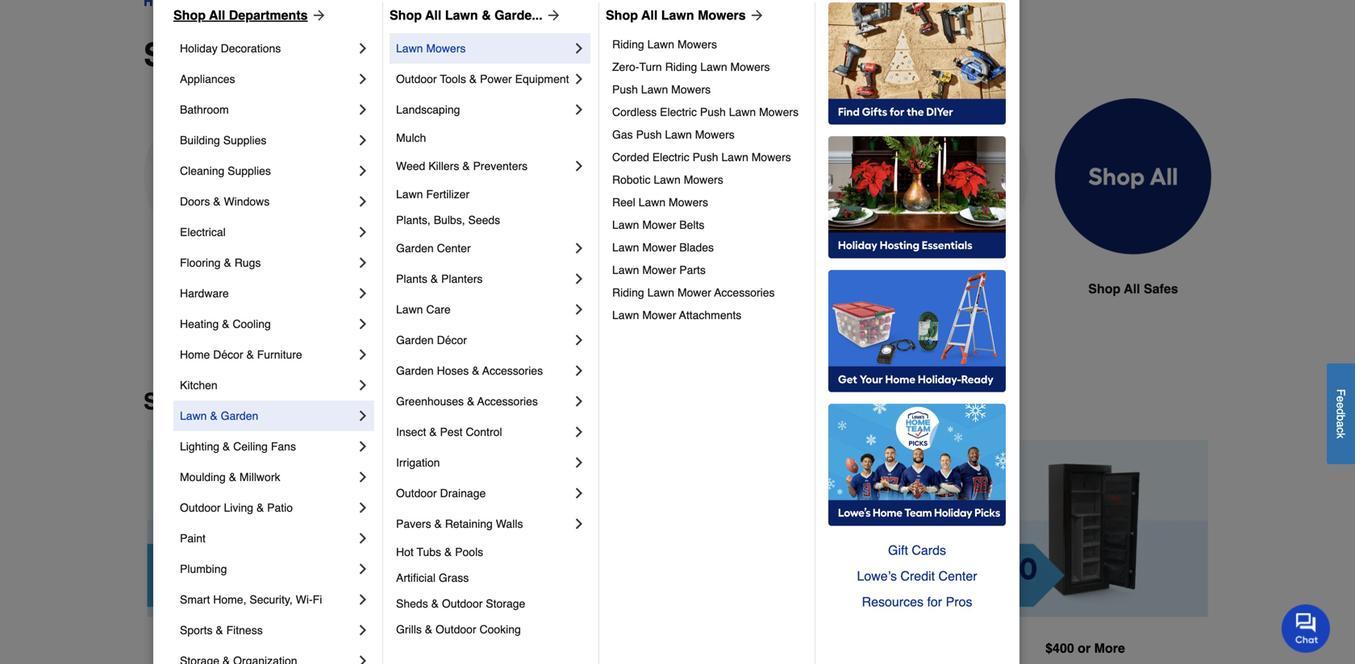 Task type: describe. For each thing, give the bounding box(es) containing it.
& right hoses
[[472, 365, 480, 378]]

shop all. image
[[1055, 98, 1212, 256]]

walls
[[496, 518, 523, 531]]

resources for pros link
[[829, 590, 1006, 616]]

building supplies link
[[180, 125, 355, 156]]

safes for gun safes
[[402, 282, 436, 296]]

push up gas push lawn mowers "link"
[[700, 106, 726, 119]]

outdoor for outdoor living & patio
[[180, 502, 221, 515]]

mower for belts
[[642, 219, 676, 232]]

chevron right image for landscaping
[[571, 102, 587, 118]]

doors & windows link
[[180, 186, 355, 217]]

get your home holiday-ready. image
[[829, 270, 1006, 393]]

mulch link
[[396, 125, 587, 151]]

& left ceiling
[[223, 440, 230, 453]]

shop for shop all lawn & garde...
[[390, 8, 422, 23]]

chevron right image for plants & planters
[[571, 271, 587, 287]]

plants, bulbs, seeds link
[[396, 207, 587, 233]]

robotic
[[612, 173, 651, 186]]

chevron right image for paint
[[355, 531, 371, 547]]

lawn up plants,
[[396, 188, 423, 201]]

sheds & outdoor storage
[[396, 598, 525, 611]]

heating & cooling link
[[180, 309, 355, 340]]

a black sentrysafe home safe with the door ajar. image
[[508, 98, 665, 254]]

fans
[[271, 440, 296, 453]]

plants,
[[396, 214, 431, 227]]

a black honeywell chest safe with the top open. image
[[691, 98, 847, 255]]

garden décor link
[[396, 325, 571, 356]]

& right sports
[[216, 624, 223, 637]]

hoses
[[437, 365, 469, 378]]

zero-turn riding lawn mowers
[[612, 61, 770, 73]]

grass
[[439, 572, 469, 585]]

grills
[[396, 624, 422, 637]]

lawn mower attachments
[[612, 309, 742, 322]]

f
[[1335, 389, 1348, 396]]

mowers down riding lawn mowers link
[[731, 61, 770, 73]]

& left cooling
[[222, 318, 230, 331]]

lawn mower blades
[[612, 241, 714, 254]]

décor for lawn
[[437, 334, 467, 347]]

& left patio
[[256, 502, 264, 515]]

gun safes link
[[326, 98, 482, 338]]

artificial
[[396, 572, 436, 585]]

2 e from the top
[[1335, 402, 1348, 409]]

robotic lawn mowers link
[[612, 169, 804, 191]]

gas push lawn mowers
[[612, 128, 735, 141]]

$400 or more. image
[[962, 441, 1208, 618]]

all for shop all lawn mowers
[[641, 8, 658, 23]]

lowe's home team holiday picks. image
[[829, 404, 1006, 527]]

lawn down lawn mower belts
[[612, 241, 639, 254]]

greenhouses & accessories link
[[396, 386, 571, 417]]

push down gas push lawn mowers "link"
[[693, 151, 718, 164]]

lawn & garden
[[180, 410, 258, 423]]

retaining
[[445, 518, 493, 531]]

shop for shop safes by price
[[144, 389, 200, 415]]

safes for shop safes by price
[[206, 389, 267, 415]]

plants & planters
[[396, 273, 483, 286]]

lowe's credit center link
[[829, 564, 1006, 590]]

chevron right image for insect & pest control
[[571, 424, 587, 440]]

gas push lawn mowers link
[[612, 123, 804, 146]]

lawn care link
[[396, 294, 571, 325]]

robotic lawn mowers
[[612, 173, 723, 186]]

mulch
[[396, 131, 426, 144]]

lighting & ceiling fans link
[[180, 432, 355, 462]]

riding for mower
[[612, 286, 644, 299]]

a
[[1335, 421, 1348, 428]]

chest
[[732, 282, 768, 296]]

lawn up the turn
[[647, 38, 674, 51]]

garden for garden décor
[[396, 334, 434, 347]]

safes for file safes
[[947, 282, 981, 296]]

lawn down riding lawn mowers link
[[700, 61, 727, 73]]

lawn up corded electric push lawn mowers
[[665, 128, 692, 141]]

bathroom link
[[180, 94, 355, 125]]

chevron right image for garden center
[[571, 240, 587, 257]]

bathroom
[[180, 103, 229, 116]]

–
[[810, 642, 817, 657]]

push right gas
[[636, 128, 662, 141]]

holiday decorations
[[180, 42, 281, 55]]

lawn mower blades link
[[612, 236, 804, 259]]

f e e d b a c k button
[[1327, 364, 1355, 465]]

lowe's credit center
[[857, 569, 977, 584]]

cleaning supplies
[[180, 165, 271, 177]]

file safes link
[[873, 98, 1029, 338]]

center inside 'garden center' link
[[437, 242, 471, 255]]

c
[[1335, 428, 1348, 433]]

greenhouses & accessories
[[396, 395, 538, 408]]

corded
[[612, 151, 649, 164]]

shop all lawn mowers
[[606, 8, 746, 23]]

riding lawn mowers link
[[612, 33, 804, 56]]

turn
[[639, 61, 662, 73]]

chevron right image for outdoor living & patio
[[355, 500, 371, 516]]

accessories for riding lawn mower accessories
[[714, 286, 775, 299]]

chevron right image for lighting & ceiling fans
[[355, 439, 371, 455]]

chevron right image for building supplies
[[355, 132, 371, 148]]

chevron right image for cleaning supplies
[[355, 163, 371, 179]]

chevron right image for sports & fitness
[[355, 623, 371, 639]]

electrical link
[[180, 217, 355, 248]]

1 e from the top
[[1335, 396, 1348, 402]]

pest
[[440, 426, 463, 439]]

& right tubs
[[444, 546, 452, 559]]

flooring & rugs link
[[180, 248, 355, 278]]

garden for garden hoses & accessories
[[396, 365, 434, 378]]

lawn up landscaping
[[396, 42, 423, 55]]

chevron right image for flooring & rugs
[[355, 255, 371, 271]]

chevron right image for irrigation
[[571, 455, 587, 471]]

outdoor up the grills & outdoor cooking
[[442, 598, 483, 611]]

lawn up gas push lawn mowers "link"
[[729, 106, 756, 119]]

paint
[[180, 532, 206, 545]]

riding lawn mowers
[[612, 38, 717, 51]]

appliances link
[[180, 64, 355, 94]]

arrow right image for shop all lawn mowers
[[746, 7, 765, 23]]

pools
[[455, 546, 483, 559]]

chevron right image for bathroom
[[355, 102, 371, 118]]

outdoor down sheds & outdoor storage
[[436, 624, 476, 637]]

pavers & retaining walls link
[[396, 509, 571, 540]]

arrow right image for shop all lawn & garde...
[[543, 7, 562, 23]]

chevron right image for outdoor drainage
[[571, 486, 587, 502]]

mowers up the zero-turn riding lawn mowers
[[678, 38, 717, 51]]

flooring & rugs
[[180, 257, 261, 269]]

outdoor tools & power equipment
[[396, 73, 569, 86]]

& right doors
[[213, 195, 221, 208]]

gun
[[372, 282, 398, 296]]

mowers up riding lawn mowers link
[[698, 8, 746, 23]]

price
[[306, 389, 361, 415]]

weed killers & preventers
[[396, 160, 528, 173]]

resources for pros
[[862, 595, 972, 610]]

mowers up tools
[[426, 42, 466, 55]]

plumbing
[[180, 563, 227, 576]]

chevron right image for holiday decorations
[[355, 40, 371, 56]]

smart
[[180, 594, 210, 607]]

mower for parts
[[642, 264, 676, 277]]

living
[[224, 502, 253, 515]]

safes for fireproof safes
[[235, 282, 269, 296]]

all for shop all safes
[[1124, 282, 1140, 296]]

doors & windows
[[180, 195, 270, 208]]

garden up lighting & ceiling fans
[[221, 410, 258, 423]]

mower down the parts
[[678, 286, 711, 299]]

accessories inside greenhouses & accessories link
[[477, 395, 538, 408]]

greenhouses
[[396, 395, 464, 408]]

plumbing link
[[180, 554, 355, 585]]

credit
[[901, 569, 935, 584]]

insect
[[396, 426, 426, 439]]

rugs
[[235, 257, 261, 269]]

fertilizer
[[426, 188, 470, 201]]

less
[[276, 641, 305, 656]]

lawn down 'home safes'
[[612, 309, 639, 322]]

smart home, security, wi-fi
[[180, 594, 322, 607]]

chevron right image for kitchen
[[355, 378, 371, 394]]

weed killers & preventers link
[[396, 151, 571, 182]]

chevron right image for garden décor
[[571, 332, 587, 349]]

garde...
[[495, 8, 543, 23]]

push lawn mowers link
[[612, 78, 804, 101]]

& left rugs in the left top of the page
[[224, 257, 231, 269]]



Task type: locate. For each thing, give the bounding box(es) containing it.
kitchen link
[[180, 370, 355, 401]]

chevron right image for pavers & retaining walls
[[571, 516, 587, 532]]

belts
[[679, 219, 705, 232]]

garden for garden center
[[396, 242, 434, 255]]

shop all lawn mowers link
[[606, 6, 765, 25]]

lawn down reel
[[612, 219, 639, 232]]

décor up hoses
[[437, 334, 467, 347]]

holiday
[[180, 42, 218, 55]]

killers
[[429, 160, 459, 173]]

storage
[[486, 598, 525, 611]]

1 vertical spatial riding
[[665, 61, 697, 73]]

0 vertical spatial supplies
[[223, 134, 267, 147]]

electric up gas push lawn mowers
[[660, 106, 697, 119]]

2 arrow right image from the left
[[746, 7, 765, 23]]

garden
[[396, 242, 434, 255], [396, 334, 434, 347], [396, 365, 434, 378], [221, 410, 258, 423]]

grills & outdoor cooking link
[[396, 617, 587, 643]]

0 vertical spatial accessories
[[714, 286, 775, 299]]

drainage
[[440, 487, 486, 500]]

supplies up windows
[[228, 165, 271, 177]]

arrow right image
[[308, 7, 327, 23]]

décor down 'heating & cooling'
[[213, 349, 243, 361]]

$99 or less. image
[[147, 441, 393, 618]]

shop for shop all lawn mowers
[[606, 8, 638, 23]]

arrow right image up equipment
[[543, 7, 562, 23]]

chevron right image for appliances
[[355, 71, 371, 87]]

preventers
[[473, 160, 528, 173]]

chevron right image for hardware
[[355, 286, 371, 302]]

$99
[[234, 641, 256, 656]]

& right plants
[[431, 273, 438, 286]]

lawn & garden link
[[180, 401, 355, 432]]

mower down lawn mower blades
[[642, 264, 676, 277]]

hot
[[396, 546, 414, 559]]

chevron right image for moulding & millwork
[[355, 470, 371, 486]]

mower down reel lawn mowers
[[642, 219, 676, 232]]

lawn up reel lawn mowers
[[654, 173, 681, 186]]

cordless electric push lawn mowers link
[[612, 101, 804, 123]]

chevron right image for weed killers & preventers
[[571, 158, 587, 174]]

insect & pest control
[[396, 426, 502, 439]]

home
[[550, 282, 585, 296], [180, 349, 210, 361]]

0 vertical spatial shop
[[1089, 282, 1121, 296]]

& right killers on the top left of the page
[[462, 160, 470, 173]]

chest safes link
[[691, 98, 847, 338]]

accessories inside "garden hoses & accessories" link
[[482, 365, 543, 378]]

mowers up the belts
[[669, 196, 708, 209]]

safes inside "link"
[[235, 282, 269, 296]]

mowers down the zero-turn riding lawn mowers
[[671, 83, 711, 96]]

lawn up lawn mowers link
[[445, 8, 478, 23]]

0 vertical spatial center
[[437, 242, 471, 255]]

security,
[[250, 594, 293, 607]]

mowers down push lawn mowers "link"
[[759, 106, 799, 119]]

safes for chest safes
[[771, 282, 806, 296]]

1 vertical spatial accessories
[[482, 365, 543, 378]]

shop for shop all safes
[[1089, 282, 1121, 296]]

a tall black sports afield gun safe. image
[[326, 98, 482, 255]]

$200 – $400
[[778, 642, 849, 657]]

center inside "lowe's credit center" "link"
[[939, 569, 977, 584]]

a black sentrysafe fireproof safe. image
[[144, 98, 300, 254]]

0 horizontal spatial arrow right image
[[543, 7, 562, 23]]

1 vertical spatial supplies
[[228, 165, 271, 177]]

lawn care
[[396, 303, 451, 316]]

chevron right image for doors & windows
[[355, 194, 371, 210]]

seeds
[[468, 214, 500, 227]]

0 horizontal spatial home
[[180, 349, 210, 361]]

pros
[[946, 595, 972, 610]]

0 horizontal spatial shop
[[144, 389, 200, 415]]

reel lawn mowers
[[612, 196, 708, 209]]

lawn down gas push lawn mowers "link"
[[722, 151, 749, 164]]

home safes
[[550, 282, 623, 296]]

outdoor for outdoor tools & power equipment
[[396, 73, 437, 86]]

e up b
[[1335, 402, 1348, 409]]

& right sheds
[[431, 598, 439, 611]]

3 shop from the left
[[606, 8, 638, 23]]

1 vertical spatial décor
[[213, 349, 243, 361]]

corded electric push lawn mowers
[[612, 151, 791, 164]]

décor for departments
[[213, 349, 243, 361]]

outdoor down moulding
[[180, 502, 221, 515]]

cordless electric push lawn mowers
[[612, 106, 799, 119]]

shop all departments link
[[173, 6, 327, 25]]

1 horizontal spatial home
[[550, 282, 585, 296]]

1 horizontal spatial arrow right image
[[746, 7, 765, 23]]

& inside "link"
[[210, 410, 218, 423]]

reel lawn mowers link
[[612, 191, 804, 214]]

garden down lawn care
[[396, 334, 434, 347]]

arrow right image inside the shop all lawn & garde... link
[[543, 7, 562, 23]]

control
[[466, 426, 502, 439]]

riding down lawn mower parts
[[612, 286, 644, 299]]

supplies up cleaning supplies
[[223, 134, 267, 147]]

zero-turn riding lawn mowers link
[[612, 56, 804, 78]]

2 vertical spatial accessories
[[477, 395, 538, 408]]

shop up riding lawn mowers
[[606, 8, 638, 23]]

moulding
[[180, 471, 226, 484]]

planters
[[441, 273, 483, 286]]

1 horizontal spatial shop
[[390, 8, 422, 23]]

0 horizontal spatial décor
[[213, 349, 243, 361]]

patio
[[267, 502, 293, 515]]

center up pros
[[939, 569, 977, 584]]

lawn fertilizer
[[396, 188, 470, 201]]

find gifts for the diyer. image
[[829, 2, 1006, 125]]

holiday decorations link
[[180, 33, 355, 64]]

outdoor up landscaping
[[396, 73, 437, 86]]

ceiling
[[233, 440, 268, 453]]

e up d
[[1335, 396, 1348, 402]]

0 vertical spatial décor
[[437, 334, 467, 347]]

& down garden hoses & accessories on the left bottom of page
[[467, 395, 475, 408]]

arrow right image up riding lawn mowers link
[[746, 7, 765, 23]]

0 vertical spatial home
[[550, 282, 585, 296]]

2 shop from the left
[[390, 8, 422, 23]]

riding down riding lawn mowers
[[665, 61, 697, 73]]

lawn mower attachments link
[[612, 304, 804, 327]]

outdoor down irrigation
[[396, 487, 437, 500]]

cooking
[[480, 624, 521, 637]]

smart home, security, wi-fi link
[[180, 585, 355, 616]]

lawn up riding lawn mowers
[[661, 8, 694, 23]]

chevron right image for home décor & furniture
[[355, 347, 371, 363]]

doors
[[180, 195, 210, 208]]

chevron right image for electrical
[[355, 224, 371, 240]]

tools
[[440, 73, 466, 86]]

electric for cordless
[[660, 106, 697, 119]]

chevron right image for smart home, security, wi-fi
[[355, 592, 371, 608]]

lawn down the turn
[[641, 83, 668, 96]]

irrigation
[[396, 457, 440, 470]]

lawn down lawn mower parts
[[647, 286, 674, 299]]

electrical
[[180, 226, 226, 239]]

0 horizontal spatial center
[[437, 242, 471, 255]]

& left pest
[[429, 426, 437, 439]]

shop for shop all departments
[[173, 8, 206, 23]]

outdoor tools & power equipment link
[[396, 64, 571, 94]]

accessories inside riding lawn mower accessories link
[[714, 286, 775, 299]]

plants & planters link
[[396, 264, 571, 294]]

lighting
[[180, 440, 219, 453]]

0 vertical spatial riding
[[612, 38, 644, 51]]

gas
[[612, 128, 633, 141]]

chevron right image for outdoor tools & power equipment
[[571, 71, 587, 87]]

arrow right image
[[543, 7, 562, 23], [746, 7, 765, 23]]

décor inside "link"
[[437, 334, 467, 347]]

& left furniture on the bottom of page
[[246, 349, 254, 361]]

push down zero-
[[612, 83, 638, 96]]

all
[[209, 8, 225, 23], [425, 8, 442, 23], [641, 8, 658, 23], [1124, 282, 1140, 296]]

& left the garde...
[[482, 8, 491, 23]]

push
[[612, 83, 638, 96], [700, 106, 726, 119], [636, 128, 662, 141], [693, 151, 718, 164]]

1 horizontal spatial décor
[[437, 334, 467, 347]]

supplies for building supplies
[[223, 134, 267, 147]]

$200 to $400. image
[[691, 441, 937, 618]]

electric for corded
[[652, 151, 690, 164]]

home for home décor & furniture
[[180, 349, 210, 361]]

windows
[[224, 195, 270, 208]]

0 vertical spatial electric
[[660, 106, 697, 119]]

2 horizontal spatial shop
[[606, 8, 638, 23]]

departments
[[229, 8, 308, 23]]

1 vertical spatial shop
[[144, 389, 200, 415]]

1 horizontal spatial center
[[939, 569, 977, 584]]

accessories up attachments
[[714, 286, 775, 299]]

bulbs,
[[434, 214, 465, 227]]

lawn up 'home safes'
[[612, 264, 639, 277]]

mowers up robotic lawn mowers link
[[752, 151, 791, 164]]

lawn down kitchen
[[180, 410, 207, 423]]

mower down riding lawn mower accessories at the top
[[642, 309, 676, 322]]

garden center
[[396, 242, 471, 255]]

chat invite button image
[[1282, 604, 1331, 654]]

garden down plants,
[[396, 242, 434, 255]]

shop up holiday
[[173, 8, 206, 23]]

lawn down gun safes
[[396, 303, 423, 316]]

accessories up control
[[477, 395, 538, 408]]

furniture
[[257, 349, 302, 361]]

supplies for cleaning supplies
[[228, 165, 271, 177]]

1 vertical spatial electric
[[652, 151, 690, 164]]

chevron right image for heating & cooling
[[355, 316, 371, 332]]

chevron right image
[[355, 40, 371, 56], [355, 71, 371, 87], [571, 71, 587, 87], [355, 102, 371, 118], [571, 102, 587, 118], [571, 158, 587, 174], [355, 163, 371, 179], [355, 194, 371, 210], [355, 224, 371, 240], [571, 240, 587, 257], [355, 286, 371, 302], [571, 302, 587, 318], [571, 363, 587, 379], [355, 378, 371, 394], [355, 408, 371, 424], [571, 424, 587, 440], [355, 439, 371, 455], [571, 455, 587, 471], [355, 470, 371, 486], [571, 486, 587, 502], [571, 516, 587, 532], [355, 561, 371, 578], [355, 653, 371, 665]]

chevron right image for lawn & garden
[[355, 408, 371, 424]]

accessories up greenhouses & accessories link
[[482, 365, 543, 378]]

outdoor drainage
[[396, 487, 486, 500]]

mower for blades
[[642, 241, 676, 254]]

moulding & millwork
[[180, 471, 280, 484]]

$100 to $200. image
[[419, 441, 665, 618]]

1 vertical spatial home
[[180, 349, 210, 361]]

shop up lawn mowers
[[390, 8, 422, 23]]

& right grills
[[425, 624, 433, 637]]

1 shop from the left
[[173, 8, 206, 23]]

all for shop all departments
[[209, 8, 225, 23]]

file
[[921, 282, 943, 296]]

wi-
[[296, 594, 313, 607]]

home for home safes
[[550, 282, 585, 296]]

& up lighting
[[210, 410, 218, 423]]

arrow right image inside shop all lawn mowers link
[[746, 7, 765, 23]]

a black sentrysafe file safe with a key in the lock and the lid ajar. image
[[873, 98, 1029, 254]]

decorations
[[221, 42, 281, 55]]

& left millwork
[[229, 471, 236, 484]]

lawn
[[445, 8, 478, 23], [661, 8, 694, 23], [647, 38, 674, 51], [396, 42, 423, 55], [700, 61, 727, 73], [641, 83, 668, 96], [729, 106, 756, 119], [665, 128, 692, 141], [722, 151, 749, 164], [654, 173, 681, 186], [396, 188, 423, 201], [639, 196, 666, 209], [612, 219, 639, 232], [612, 241, 639, 254], [612, 264, 639, 277], [647, 286, 674, 299], [396, 303, 423, 316], [612, 309, 639, 322], [180, 410, 207, 423]]

hot tubs & pools
[[396, 546, 483, 559]]

center
[[437, 242, 471, 255], [939, 569, 977, 584]]

chevron right image for lawn care
[[571, 302, 587, 318]]

chevron right image for greenhouses & accessories
[[571, 394, 587, 410]]

0 horizontal spatial shop
[[173, 8, 206, 23]]

fireproof safes
[[175, 282, 269, 296]]

supplies inside 'link'
[[228, 165, 271, 177]]

grills & outdoor cooking
[[396, 624, 521, 637]]

file safes
[[921, 282, 981, 296]]

all for shop all lawn & garde...
[[425, 8, 442, 23]]

power
[[480, 73, 512, 86]]

$400
[[821, 642, 849, 657]]

riding for mowers
[[612, 38, 644, 51]]

f e e d b a c k
[[1335, 389, 1348, 439]]

lawn up lawn mower belts
[[639, 196, 666, 209]]

heating
[[180, 318, 219, 331]]

chevron right image for plumbing
[[355, 561, 371, 578]]

1 horizontal spatial shop
[[1089, 282, 1121, 296]]

2 vertical spatial riding
[[612, 286, 644, 299]]

holiday hosting essentials. image
[[829, 136, 1006, 259]]

accessories for garden hoses & accessories
[[482, 365, 543, 378]]

& right tools
[[469, 73, 477, 86]]

resources
[[862, 595, 924, 610]]

1 arrow right image from the left
[[543, 7, 562, 23]]

garden up greenhouses
[[396, 365, 434, 378]]

kitchen
[[180, 379, 218, 392]]

shop all safes link
[[1055, 98, 1212, 338]]

outdoor for outdoor drainage
[[396, 487, 437, 500]]

mowers up corded electric push lawn mowers link
[[695, 128, 735, 141]]

hardware
[[180, 287, 229, 300]]

electric down gas push lawn mowers
[[652, 151, 690, 164]]

mower up lawn mower parts
[[642, 241, 676, 254]]

artificial grass
[[396, 572, 469, 585]]

cards
[[912, 543, 946, 558]]

home,
[[213, 594, 246, 607]]

& right pavers
[[434, 518, 442, 531]]

b
[[1335, 415, 1348, 421]]

flooring
[[180, 257, 221, 269]]

décor
[[437, 334, 467, 347], [213, 349, 243, 361]]

riding up zero-
[[612, 38, 644, 51]]

mowers down corded electric push lawn mowers
[[684, 173, 723, 186]]

center down bulbs,
[[437, 242, 471, 255]]

chevron right image
[[571, 40, 587, 56], [355, 132, 371, 148], [355, 255, 371, 271], [571, 271, 587, 287], [355, 316, 371, 332], [571, 332, 587, 349], [355, 347, 371, 363], [571, 394, 587, 410], [355, 500, 371, 516], [355, 531, 371, 547], [355, 592, 371, 608], [355, 623, 371, 639]]

chevron right image for garden hoses & accessories
[[571, 363, 587, 379]]

lawn mower belts link
[[612, 214, 804, 236]]

pavers
[[396, 518, 431, 531]]

chevron right image for lawn mowers
[[571, 40, 587, 56]]

1 vertical spatial center
[[939, 569, 977, 584]]

sports & fitness
[[180, 624, 263, 637]]

outdoor drainage link
[[396, 478, 571, 509]]

mower for attachments
[[642, 309, 676, 322]]

lawn mower parts link
[[612, 259, 804, 282]]

safes for home safes
[[589, 282, 623, 296]]



Task type: vqa. For each thing, say whether or not it's contained in the screenshot.
Flocked wallpaper features patterns with velvet-like raised designs either on paper or vinyl.'s Flocked
no



